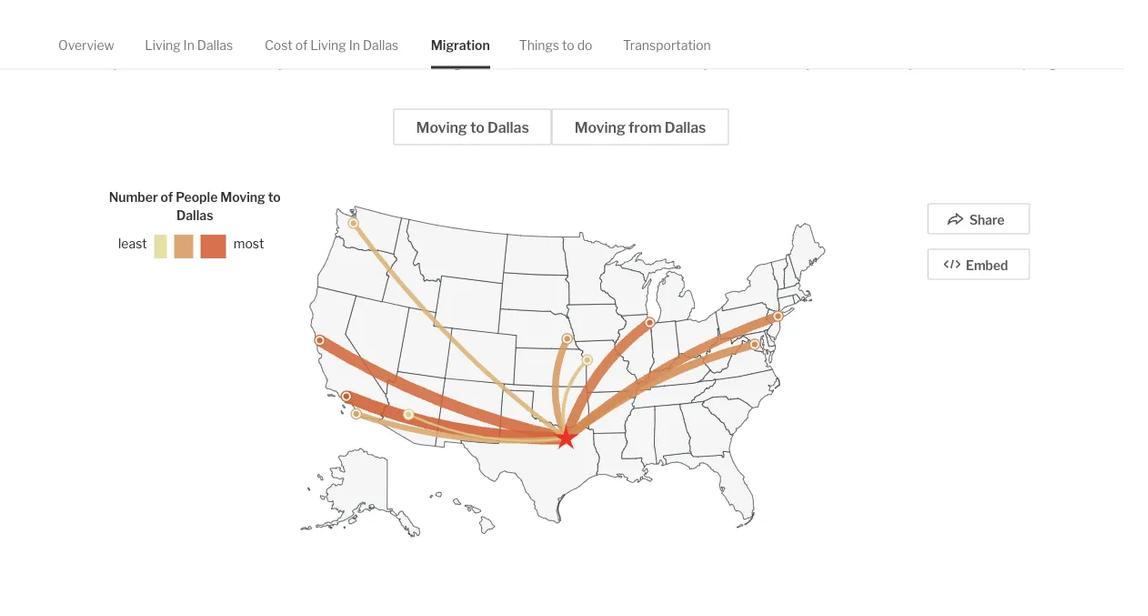 Task type: locate. For each thing, give the bounding box(es) containing it.
springs
[[1013, 53, 1065, 71]]

by
[[270, 53, 286, 71], [797, 53, 814, 71]]

move
[[321, 33, 359, 51]]

1 horizontal spatial followed
[[736, 53, 794, 71]]

dallas inside the number of people moving to dallas
[[176, 207, 213, 223]]

least
[[118, 236, 147, 251]]

san
[[289, 53, 315, 71]]

in up metro
[[183, 37, 195, 53]]

1 horizontal spatial in
[[349, 37, 360, 53]]

most
[[751, 33, 786, 51], [234, 236, 264, 251]]

2 living from the left
[[310, 37, 346, 53]]

in
[[183, 37, 195, 53], [349, 37, 360, 53]]

from
[[629, 119, 662, 137]]

things
[[519, 37, 559, 53]]

0 horizontal spatial .
[[470, 53, 473, 71]]

1 vertical spatial of
[[161, 190, 173, 205]]

cost of living in dallas
[[265, 37, 399, 53]]

homebuyers up metro
[[150, 33, 235, 51]]

most right 'the'
[[751, 33, 786, 51]]

0 vertical spatial most
[[751, 33, 786, 51]]

1 horizontal spatial and
[[920, 53, 945, 71]]

0 horizontal spatial in
[[183, 37, 195, 53]]

living up francisco
[[310, 37, 346, 53]]

do
[[577, 37, 593, 53]]

by down 'cost'
[[270, 53, 286, 71]]

0 horizontal spatial living
[[145, 37, 181, 53]]

1 horizontal spatial living
[[310, 37, 346, 53]]

by inside more than any other metro followed by
[[270, 53, 286, 71]]

san francisco and chicago .
[[289, 53, 473, 71]]

migration
[[431, 37, 490, 53]]

1 vertical spatial most
[[234, 236, 264, 251]]

cost of living in dallas link
[[265, 22, 399, 68]]

1 horizontal spatial .
[[1065, 53, 1068, 71]]

1 horizontal spatial most
[[751, 33, 786, 51]]

colorado
[[948, 53, 1010, 71]]

moving for moving to
[[416, 119, 467, 137]]

moving right people
[[220, 190, 265, 205]]

of left people
[[161, 190, 173, 205]]

followed down 'the'
[[736, 53, 794, 71]]

1 by from the left
[[270, 53, 286, 71]]

destination
[[844, 33, 920, 51]]

living in dallas
[[145, 37, 233, 53]]

overview
[[58, 37, 114, 53]]

by down popular
[[797, 53, 814, 71]]

angeles
[[91, 33, 146, 51]]

0 vertical spatial homebuyers
[[150, 33, 235, 51]]

embed
[[966, 258, 1008, 273]]

of inside the number of people moving to dallas
[[161, 190, 173, 205]]

living up other
[[145, 37, 181, 53]]

0 horizontal spatial moving
[[220, 190, 265, 205]]

of for people
[[161, 190, 173, 205]]

transportation link
[[623, 22, 711, 68]]

moving
[[416, 119, 467, 137], [575, 119, 626, 137], [220, 190, 265, 205]]

most down the number of people moving to dallas
[[234, 236, 264, 251]]

2 horizontal spatial moving
[[575, 119, 626, 137]]

0 horizontal spatial homebuyers
[[150, 33, 235, 51]]

. right colorado
[[1065, 53, 1068, 71]]

of up san
[[295, 37, 308, 53]]

0 horizontal spatial by
[[270, 53, 286, 71]]

was
[[695, 33, 722, 51]]

los angeles homebuyers searched to move into dallas
[[63, 33, 432, 51]]

1 horizontal spatial by
[[797, 53, 814, 71]]

transportation
[[623, 37, 711, 53]]

2 followed from the left
[[736, 53, 794, 71]]

. inside austin was the most popular destination among homebuyers followed by oklahoma city and colorado springs .
[[1065, 53, 1068, 71]]

to right people
[[268, 190, 281, 205]]

followed
[[208, 53, 267, 71], [736, 53, 794, 71]]

followed down "los angeles homebuyers searched to move into dallas"
[[208, 53, 267, 71]]

homebuyers
[[150, 33, 235, 51], [648, 53, 733, 71]]

2 and from the left
[[920, 53, 945, 71]]

homebuyers down was
[[648, 53, 733, 71]]

of inside cost of living in dallas link
[[295, 37, 308, 53]]

in up francisco
[[349, 37, 360, 53]]

austin was the most popular destination among homebuyers followed by oklahoma city and colorado springs .
[[648, 33, 1068, 71]]

followed inside austin was the most popular destination among homebuyers followed by oklahoma city and colorado springs .
[[736, 53, 794, 71]]

1 horizontal spatial homebuyers
[[648, 53, 733, 71]]

dallas
[[391, 33, 432, 51], [197, 37, 233, 53], [363, 37, 399, 53], [488, 119, 529, 137], [665, 119, 706, 137], [176, 207, 213, 223]]

and
[[387, 53, 412, 71], [920, 53, 945, 71]]

1 horizontal spatial of
[[295, 37, 308, 53]]

homebuyers inside austin was the most popular destination among homebuyers followed by oklahoma city and colorado springs .
[[648, 53, 733, 71]]

0 vertical spatial of
[[295, 37, 308, 53]]

followed inside more than any other metro followed by
[[208, 53, 267, 71]]

and down among
[[920, 53, 945, 71]]

1 followed from the left
[[208, 53, 267, 71]]

popular
[[789, 33, 840, 51]]

1 vertical spatial homebuyers
[[648, 53, 733, 71]]

moving left from
[[575, 119, 626, 137]]

.
[[470, 53, 473, 71], [1065, 53, 1068, 71]]

0 horizontal spatial followed
[[208, 53, 267, 71]]

. down migration
[[470, 53, 473, 71]]

1 horizontal spatial moving
[[416, 119, 467, 137]]

to left do on the top right of the page
[[562, 37, 575, 53]]

0 horizontal spatial of
[[161, 190, 173, 205]]

living
[[145, 37, 181, 53], [310, 37, 346, 53]]

and down into
[[387, 53, 412, 71]]

and inside austin was the most popular destination among homebuyers followed by oklahoma city and colorado springs .
[[920, 53, 945, 71]]

to inside the number of people moving to dallas
[[268, 190, 281, 205]]

living in dallas link
[[145, 22, 233, 68]]

of
[[295, 37, 308, 53], [161, 190, 173, 205]]

austin
[[648, 33, 692, 51]]

0 horizontal spatial and
[[387, 53, 412, 71]]

moving down 'chicago'
[[416, 119, 467, 137]]

to
[[304, 33, 318, 51], [562, 37, 575, 53], [470, 119, 485, 137], [268, 190, 281, 205]]

2 . from the left
[[1065, 53, 1068, 71]]

2 by from the left
[[797, 53, 814, 71]]

things to do
[[519, 37, 593, 53]]



Task type: vqa. For each thing, say whether or not it's contained in the screenshot.
the right .
yes



Task type: describe. For each thing, give the bounding box(es) containing it.
to down migration link
[[470, 119, 485, 137]]

share button
[[928, 203, 1030, 234]]

francisco
[[318, 53, 384, 71]]

among
[[923, 33, 970, 51]]

city
[[889, 53, 916, 71]]

things to do link
[[519, 22, 593, 68]]

into
[[362, 33, 388, 51]]

0 horizontal spatial most
[[234, 236, 264, 251]]

number of people moving to dallas
[[109, 190, 281, 223]]

moving for moving from
[[575, 119, 626, 137]]

1 and from the left
[[387, 53, 412, 71]]

moving inside the number of people moving to dallas
[[220, 190, 265, 205]]

to up san
[[304, 33, 318, 51]]

most inside austin was the most popular destination among homebuyers followed by oklahoma city and colorado springs .
[[751, 33, 786, 51]]

of for living
[[295, 37, 308, 53]]

searched
[[238, 33, 301, 51]]

embed button
[[928, 249, 1030, 280]]

share
[[970, 212, 1005, 228]]

metro
[[164, 53, 205, 71]]

chicago
[[415, 53, 470, 71]]

people
[[176, 190, 218, 205]]

1 living from the left
[[145, 37, 181, 53]]

any
[[97, 53, 121, 71]]

1 in from the left
[[183, 37, 195, 53]]

los
[[63, 33, 88, 51]]

cost
[[265, 37, 293, 53]]

overview link
[[58, 22, 114, 68]]

than
[[63, 53, 93, 71]]

moving to dallas
[[416, 119, 529, 137]]

number
[[109, 190, 158, 205]]

moving from dallas
[[575, 119, 706, 137]]

more than any other metro followed by
[[63, 33, 471, 71]]

2 in from the left
[[349, 37, 360, 53]]

migration link
[[431, 22, 490, 68]]

1 . from the left
[[470, 53, 473, 71]]

oklahoma
[[817, 53, 886, 71]]

more
[[435, 33, 471, 51]]

other
[[124, 53, 161, 71]]

by inside austin was the most popular destination among homebuyers followed by oklahoma city and colorado springs .
[[797, 53, 814, 71]]

the
[[725, 33, 748, 51]]



